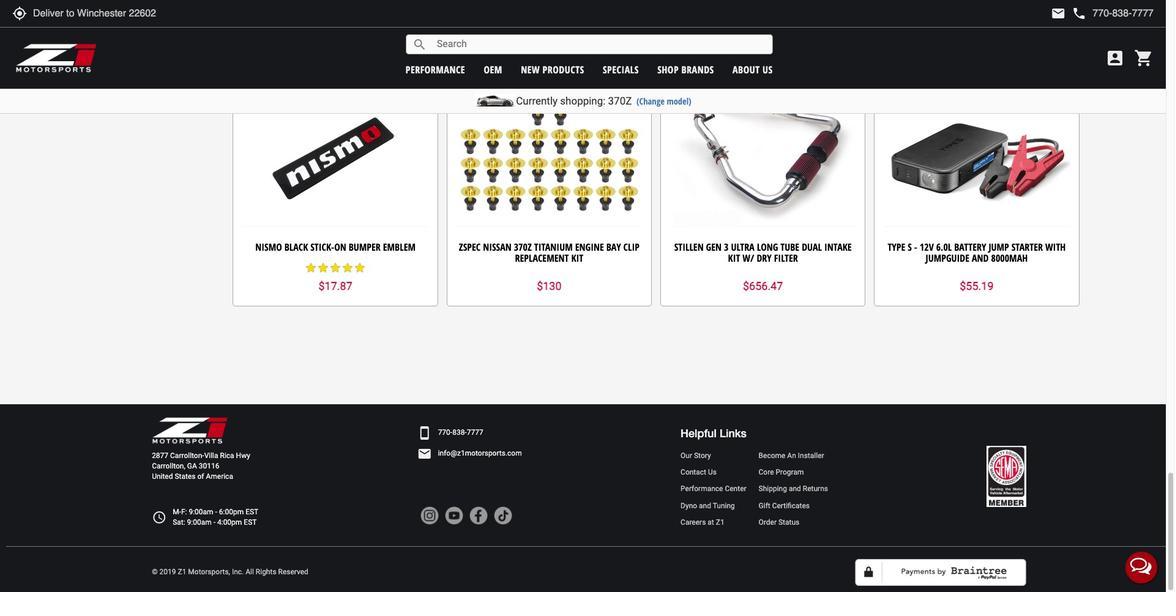 Task type: vqa. For each thing, say whether or not it's contained in the screenshot.
star star star star star $17.87
yes



Task type: locate. For each thing, give the bounding box(es) containing it.
- up search "search box"
[[634, 9, 637, 23]]

1 horizontal spatial us
[[763, 63, 773, 76]]

links
[[720, 427, 747, 440]]

and for shipping and returns
[[789, 485, 802, 494]]

2 horizontal spatial replacement
[[917, 9, 971, 23]]

3 star from the left
[[330, 262, 342, 275]]

inc.
[[232, 568, 244, 577]]

k&n replacement air filter - typhoon vq37vhr intakes
[[898, 9, 1057, 33]]

1 horizontal spatial replacement
[[578, 9, 632, 23]]

1 vertical spatial z1
[[178, 568, 186, 577]]

© 2019 z1 motorsports, inc. all rights reserved
[[152, 568, 309, 577]]

370z
[[608, 95, 632, 107], [514, 241, 532, 254]]

1 horizontal spatial filter
[[989, 9, 1012, 23]]

gift certificates
[[759, 502, 810, 510]]

0 horizontal spatial filter
[[775, 251, 798, 265]]

intake
[[825, 241, 852, 254]]

reserved
[[278, 568, 309, 577]]

x
[[541, 20, 546, 33]]

our
[[681, 452, 693, 461]]

z1 right "at"
[[716, 519, 725, 527]]

email
[[417, 447, 432, 462]]

1 vertical spatial zspec
[[459, 241, 481, 254]]

clip inside zspec titanium plastic clip replacement - m4 x 22mm
[[559, 9, 575, 23]]

filter right dry at the right top of the page
[[775, 251, 798, 265]]

carrollton-
[[170, 452, 204, 461]]

1 horizontal spatial clip
[[624, 241, 640, 254]]

2 horizontal spatial and
[[973, 251, 989, 265]]

us for contact us
[[709, 469, 717, 477]]

jump
[[989, 241, 1010, 254]]

motorsports,
[[188, 568, 230, 577]]

- inside k&n replacement air filter - typhoon vq37vhr intakes
[[1015, 9, 1018, 23]]

1 vertical spatial titanium
[[534, 241, 573, 254]]

zspec left nissan
[[459, 241, 481, 254]]

filter inside stillen gen 3 ultra long tube dual intake kit w/ dry filter
[[775, 251, 798, 265]]

1 vertical spatial clip
[[624, 241, 640, 254]]

m-
[[173, 508, 181, 517]]

1 horizontal spatial 370z
[[608, 95, 632, 107]]

370z left (change
[[608, 95, 632, 107]]

clip
[[559, 9, 575, 23], [624, 241, 640, 254]]

titanium inside zspec nissan 370z titanium engine bay clip replacement kit
[[534, 241, 573, 254]]

gen
[[706, 241, 722, 254]]

access_time
[[152, 511, 167, 525]]

zspec left m4
[[462, 9, 484, 23]]

z1 company logo image
[[152, 417, 229, 445]]

ultra
[[731, 241, 755, 254]]

0 horizontal spatial clip
[[559, 9, 575, 23]]

united
[[152, 473, 173, 482]]

0 horizontal spatial titanium
[[486, 9, 525, 23]]

370z inside zspec nissan 370z titanium engine bay clip replacement kit
[[514, 241, 532, 254]]

- inside type s - 12v 6.0l battery jump starter with jumpguide and 8000mah
[[915, 241, 918, 254]]

ga
[[187, 463, 197, 471]]

kit inside zspec nissan 370z titanium engine bay clip replacement kit
[[572, 251, 584, 265]]

star
[[305, 262, 317, 275], [317, 262, 330, 275], [330, 262, 342, 275], [342, 262, 354, 275], [354, 262, 366, 275]]

0 vertical spatial 370z
[[608, 95, 632, 107]]

nismo black stick-on bumper emblem
[[256, 241, 416, 254]]

emblem
[[383, 241, 416, 254]]

1 horizontal spatial and
[[789, 485, 802, 494]]

certificates
[[773, 502, 810, 510]]

kit left w/
[[728, 251, 741, 265]]

kit for titanium
[[572, 251, 584, 265]]

zspec inside zspec titanium plastic clip replacement - m4 x 22mm
[[462, 9, 484, 23]]

bay
[[607, 241, 621, 254]]

z1 for 2019
[[178, 568, 186, 577]]

us
[[763, 63, 773, 76], [709, 469, 717, 477]]

9:00am right sat:
[[187, 519, 212, 527]]

story
[[694, 452, 711, 461]]

(change
[[637, 96, 665, 107]]

hwy
[[236, 452, 250, 461]]

performance
[[406, 63, 465, 76]]

instagram link image
[[420, 507, 439, 525]]

info@z1motorsports.com link
[[438, 449, 522, 459]]

0 vertical spatial clip
[[559, 9, 575, 23]]

0 vertical spatial z1
[[716, 519, 725, 527]]

0 horizontal spatial us
[[709, 469, 717, 477]]

us right "about"
[[763, 63, 773, 76]]

0 vertical spatial us
[[763, 63, 773, 76]]

performance center
[[681, 485, 747, 494]]

dyno and tuning link
[[681, 501, 747, 512]]

rights
[[256, 568, 277, 577]]

replacement up $130
[[515, 251, 569, 265]]

type
[[888, 241, 906, 254]]

sema member logo image
[[987, 447, 1027, 508]]

titanium left engine
[[534, 241, 573, 254]]

oem
[[484, 63, 503, 76]]

stillen gen 3 ultra long tube dual intake kit w/ dry filter
[[675, 241, 852, 265]]

products
[[543, 63, 585, 76]]

0 horizontal spatial kit
[[572, 251, 584, 265]]

1 vertical spatial filter
[[775, 251, 798, 265]]

1 horizontal spatial kit
[[728, 251, 741, 265]]

1 vertical spatial us
[[709, 469, 717, 477]]

zspec inside zspec nissan 370z titanium engine bay clip replacement kit
[[459, 241, 481, 254]]

1 vertical spatial 370z
[[514, 241, 532, 254]]

titanium left m4
[[486, 9, 525, 23]]

typhoon
[[1020, 9, 1057, 23]]

zspec for zspec nissan 370z titanium engine bay clip replacement kit
[[459, 241, 481, 254]]

clip right plastic
[[559, 9, 575, 23]]

- right s
[[915, 241, 918, 254]]

and inside type s - 12v 6.0l battery jump starter with jumpguide and 8000mah
[[973, 251, 989, 265]]

all
[[246, 568, 254, 577]]

838-
[[453, 429, 467, 437]]

zspec titanium plastic clip replacement - m4 x 22mm
[[462, 9, 637, 33]]

z1
[[716, 519, 725, 527], [178, 568, 186, 577]]

clip right bay
[[624, 241, 640, 254]]

0 vertical spatial est
[[246, 508, 259, 517]]

0 horizontal spatial and
[[699, 502, 712, 510]]

engine
[[575, 241, 604, 254]]

currently shopping: 370z (change model)
[[516, 95, 692, 107]]

with
[[1046, 241, 1066, 254]]

kit inside stillen gen 3 ultra long tube dual intake kit w/ dry filter
[[728, 251, 741, 265]]

z1 right 2019
[[178, 568, 186, 577]]

kit left bay
[[572, 251, 584, 265]]

info@z1motorsports.com
[[438, 450, 522, 458]]

shopping_cart
[[1135, 48, 1154, 68]]

helpful links
[[681, 427, 747, 440]]

0 horizontal spatial 370z
[[514, 241, 532, 254]]

$17.87
[[319, 280, 353, 293]]

core program link
[[759, 468, 829, 479]]

shop
[[658, 63, 679, 76]]

0 vertical spatial and
[[973, 251, 989, 265]]

- left typhoon at the top of page
[[1015, 9, 1018, 23]]

and up $55.19
[[973, 251, 989, 265]]

black
[[285, 241, 308, 254]]

model)
[[667, 96, 692, 107]]

about
[[733, 63, 760, 76]]

1 horizontal spatial titanium
[[534, 241, 573, 254]]

titanium inside zspec titanium plastic clip replacement - m4 x 22mm
[[486, 9, 525, 23]]

performance center link
[[681, 485, 747, 495]]

careers at z1
[[681, 519, 725, 527]]

est right 6:00pm
[[246, 508, 259, 517]]

Search search field
[[427, 35, 773, 54]]

and down core program link
[[789, 485, 802, 494]]

f:
[[181, 508, 187, 517]]

1 vertical spatial and
[[789, 485, 802, 494]]

est
[[246, 508, 259, 517], [244, 519, 257, 527]]

specials link
[[603, 63, 639, 76]]

replacement up search "search box"
[[578, 9, 632, 23]]

370z right nissan
[[514, 241, 532, 254]]

dual
[[802, 241, 822, 254]]

0 vertical spatial titanium
[[486, 9, 525, 23]]

est right 4:00pm
[[244, 519, 257, 527]]

- left 4:00pm
[[214, 519, 216, 527]]

0 vertical spatial zspec
[[462, 9, 484, 23]]

0 horizontal spatial z1
[[178, 568, 186, 577]]

5 star from the left
[[354, 262, 366, 275]]

filter inside k&n replacement air filter - typhoon vq37vhr intakes
[[989, 9, 1012, 23]]

2 vertical spatial and
[[699, 502, 712, 510]]

4:00pm
[[217, 519, 242, 527]]

filter right air
[[989, 9, 1012, 23]]

0 horizontal spatial replacement
[[515, 251, 569, 265]]

- inside zspec titanium plastic clip replacement - m4 x 22mm
[[634, 9, 637, 23]]

sat:
[[173, 519, 185, 527]]

1 kit from the left
[[572, 251, 584, 265]]

on
[[334, 241, 346, 254]]

6:00pm
[[219, 508, 244, 517]]

1 horizontal spatial z1
[[716, 519, 725, 527]]

us down our story link
[[709, 469, 717, 477]]

core program
[[759, 469, 804, 477]]

2 kit from the left
[[728, 251, 741, 265]]

0 vertical spatial filter
[[989, 9, 1012, 23]]

8000mah
[[992, 251, 1028, 265]]

s
[[908, 241, 912, 254]]

replacement inside zspec nissan 370z titanium engine bay clip replacement kit
[[515, 251, 569, 265]]

replacement left air
[[917, 9, 971, 23]]

©
[[152, 568, 158, 577]]

9:00am right f:
[[189, 508, 213, 517]]

dry
[[757, 251, 772, 265]]

order
[[759, 519, 777, 527]]

rica
[[220, 452, 234, 461]]

replacement
[[578, 9, 632, 23], [917, 9, 971, 23], [515, 251, 569, 265]]

z1 inside "link"
[[716, 519, 725, 527]]

and right dyno
[[699, 502, 712, 510]]



Task type: describe. For each thing, give the bounding box(es) containing it.
smartphone
[[417, 426, 432, 441]]

k&n
[[898, 9, 914, 23]]

w/
[[743, 251, 755, 265]]

bumper
[[349, 241, 381, 254]]

order status
[[759, 519, 800, 527]]

zspec for zspec titanium plastic clip replacement - m4 x 22mm
[[462, 9, 484, 23]]

z1 motorsports logo image
[[15, 43, 98, 73]]

370z for nissan
[[514, 241, 532, 254]]

dyno
[[681, 502, 698, 510]]

zspec nissan 370z titanium engine bay clip replacement kit
[[459, 241, 640, 265]]

3
[[725, 241, 729, 254]]

youtube link image
[[445, 507, 463, 525]]

starter
[[1012, 241, 1044, 254]]

air
[[973, 9, 986, 23]]

email info@z1motorsports.com
[[417, 447, 522, 462]]

clip inside zspec nissan 370z titanium engine bay clip replacement kit
[[624, 241, 640, 254]]

shop brands
[[658, 63, 715, 76]]

shipping
[[759, 485, 788, 494]]

intakes
[[980, 20, 1012, 33]]

$5
[[543, 41, 556, 54]]

tuning
[[713, 502, 735, 510]]

7777
[[467, 429, 484, 437]]

our story link
[[681, 451, 747, 462]]

status
[[779, 519, 800, 527]]

12v
[[920, 241, 934, 254]]

(change model) link
[[637, 96, 692, 107]]

access_time m-f: 9:00am - 6:00pm est sat: 9:00am - 4:00pm est
[[152, 508, 259, 527]]

contact us
[[681, 469, 717, 477]]

performance
[[681, 485, 724, 494]]

1 star from the left
[[305, 262, 317, 275]]

$18.73
[[747, 41, 780, 54]]

villa
[[204, 452, 218, 461]]

4 star from the left
[[342, 262, 354, 275]]

30116
[[199, 463, 219, 471]]

us for about us
[[763, 63, 773, 76]]

770-838-7777 link
[[438, 428, 484, 439]]

replacement inside k&n replacement air filter - typhoon vq37vhr intakes
[[917, 9, 971, 23]]

2019
[[160, 568, 176, 577]]

2877
[[152, 452, 168, 461]]

1 vertical spatial 9:00am
[[187, 519, 212, 527]]

1 vertical spatial est
[[244, 519, 257, 527]]

m4
[[526, 20, 539, 33]]

nismo
[[256, 241, 282, 254]]

2 star from the left
[[317, 262, 330, 275]]

and for dyno and tuning
[[699, 502, 712, 510]]

contact us link
[[681, 468, 747, 479]]

contact
[[681, 469, 707, 477]]

0 vertical spatial 9:00am
[[189, 508, 213, 517]]

replacement inside zspec titanium plastic clip replacement - m4 x 22mm
[[578, 9, 632, 23]]

phone
[[1073, 6, 1087, 21]]

america
[[206, 473, 233, 482]]

search
[[413, 37, 427, 52]]

battery
[[955, 241, 987, 254]]

become an installer link
[[759, 451, 829, 462]]

center
[[725, 485, 747, 494]]

specials
[[603, 63, 639, 76]]

new products link
[[521, 63, 585, 76]]

an
[[788, 452, 797, 461]]

dyno and tuning
[[681, 502, 735, 510]]

plastic
[[527, 9, 557, 23]]

installer
[[798, 452, 825, 461]]

states
[[175, 473, 196, 482]]

$130
[[537, 280, 562, 293]]

performance link
[[406, 63, 465, 76]]

phone link
[[1073, 6, 1154, 21]]

careers
[[681, 519, 706, 527]]

gift
[[759, 502, 771, 510]]

z1 for at
[[716, 519, 725, 527]]

star star star star star $17.87
[[305, 262, 366, 293]]

carrollton,
[[152, 463, 185, 471]]

tiktok link image
[[494, 507, 512, 525]]

$55.19
[[960, 280, 994, 293]]

- left 6:00pm
[[215, 508, 217, 517]]

my_location
[[12, 6, 27, 21]]

6.0l
[[937, 241, 952, 254]]

2877 carrollton-villa rica hwy carrollton, ga 30116 united states of america
[[152, 452, 250, 482]]

careers at z1 link
[[681, 518, 747, 528]]

returns
[[803, 485, 829, 494]]

mail link
[[1052, 6, 1066, 21]]

smartphone 770-838-7777
[[417, 426, 484, 441]]

kit for ultra
[[728, 251, 741, 265]]

370z for shopping:
[[608, 95, 632, 107]]

mail
[[1052, 6, 1066, 21]]

gift certificates link
[[759, 501, 829, 512]]

shipping and returns link
[[759, 485, 829, 495]]

facebook link image
[[469, 507, 488, 525]]

shopping:
[[561, 95, 606, 107]]

become
[[759, 452, 786, 461]]

22mm
[[548, 20, 573, 33]]

our story
[[681, 452, 711, 461]]

core
[[759, 469, 774, 477]]

mail phone
[[1052, 6, 1087, 21]]

currently
[[516, 95, 558, 107]]

vq37vhr
[[943, 20, 978, 33]]



